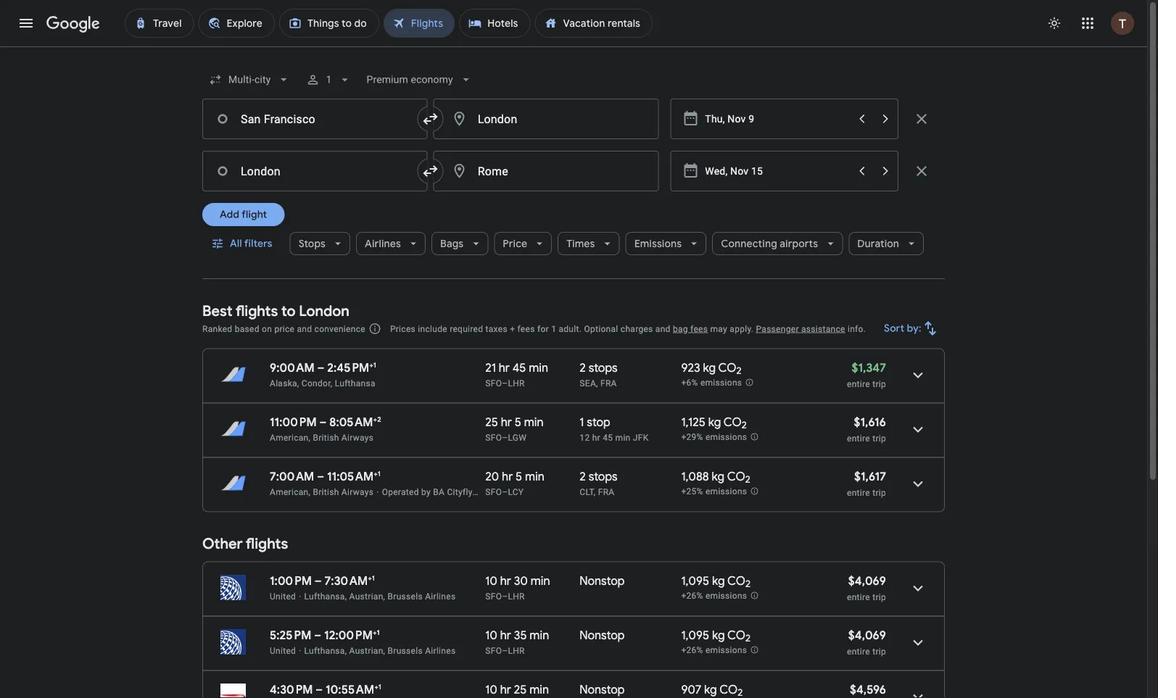 Task type: describe. For each thing, give the bounding box(es) containing it.
fra for 21 hr 45 min
[[601, 378, 617, 388]]

$1,347
[[852, 361, 886, 375]]

+6%
[[681, 378, 698, 388]]

sort
[[884, 322, 905, 335]]

stops for 20 hr 5 min
[[589, 469, 618, 484]]

based
[[235, 324, 260, 334]]

to
[[281, 302, 296, 320]]

$1,616 entire trip
[[847, 415, 886, 444]]

optional
[[584, 324, 618, 334]]

2:45 pm
[[327, 361, 369, 375]]

+29%
[[681, 432, 703, 443]]

lgw
[[508, 433, 527, 443]]

main menu image
[[17, 15, 35, 32]]

1 inside 1 stop 12 hr 45 min jfk
[[580, 415, 584, 430]]

entire for 25 hr 5 min
[[847, 433, 870, 444]]

none search field containing add flight
[[202, 62, 945, 279]]

45 inside 1 stop 12 hr 45 min jfk
[[603, 433, 613, 443]]

$1,616
[[854, 415, 886, 430]]

cityflyer
[[447, 487, 481, 497]]

min inside "element"
[[530, 683, 549, 697]]

10 inside "element"
[[485, 683, 498, 697]]

1:00 pm – 7:30 am + 1
[[270, 574, 375, 589]]

lufthansa, austrian, brussels airlines for 12:00 pm
[[304, 646, 456, 656]]

4069 US dollars text field
[[849, 628, 886, 643]]

nonstop flight. element for 10 hr 30 min
[[580, 574, 625, 591]]

+25% emissions
[[681, 487, 747, 497]]

923 kg co 2
[[681, 361, 742, 377]]

sort by: button
[[879, 311, 945, 346]]

– right departure time: 1:00 pm. text field
[[315, 574, 322, 589]]

apply.
[[730, 324, 754, 334]]

4:30 pm – 10:55 am + 1
[[270, 683, 381, 697]]

min for 10 hr 30 min
[[531, 574, 550, 589]]

emissions for 10 hr 30 min
[[706, 591, 747, 601]]

– inside 10 hr 30 min sfo – lhr
[[502, 592, 508, 602]]

required
[[450, 324, 483, 334]]

flight details. leaves san francisco international airport at 4:30 pm on thursday, november 9 and arrives at heathrow airport at 10:55 am on friday, november 10. image
[[901, 680, 936, 699]]

– inside 20 hr 5 min sfo – lcy
[[502, 487, 508, 497]]

923
[[681, 361, 700, 375]]

Arrival time: 8:05 AM on  Saturday, November 11. text field
[[329, 415, 381, 430]]

1,095 for 10 hr 30 min
[[681, 574, 709, 589]]

21
[[485, 361, 496, 375]]

1 inside 4:30 pm – 10:55 am + 1
[[378, 683, 381, 692]]

21 hr 45 min sfo – lhr
[[485, 361, 548, 388]]

passenger assistance button
[[756, 324, 846, 334]]

ba
[[433, 487, 445, 497]]

add flight button
[[202, 203, 285, 226]]

11:00 pm – 8:05 am + 2
[[270, 415, 381, 430]]

all filters button
[[202, 226, 284, 261]]

prices include required taxes + fees for 1 adult. optional charges and bag fees may apply. passenger assistance
[[390, 324, 846, 334]]

Departure time: 5:25 PM. text field
[[270, 628, 311, 643]]

other flights
[[202, 535, 288, 553]]

1,095 for 10 hr 35 min
[[681, 628, 709, 643]]

1 stop flight. element
[[580, 415, 611, 432]]

leaves san francisco international airport at 9:00 am on thursday, november 9 and arrives at heathrow airport at 2:45 pm on friday, november 10. element
[[270, 361, 376, 375]]

1 fees from the left
[[518, 324, 535, 334]]

1,125
[[681, 415, 706, 430]]

hr inside "element"
[[500, 683, 511, 697]]

10:55 am
[[326, 683, 374, 697]]

2 american, from the top
[[270, 487, 311, 497]]

flight
[[242, 208, 267, 221]]

hr for 21 hr 45 min
[[499, 361, 510, 375]]

min for 20 hr 5 min
[[525, 469, 545, 484]]

lhr for 30
[[508, 592, 525, 602]]

passenger
[[756, 324, 799, 334]]

include
[[418, 324, 447, 334]]

for
[[537, 324, 549, 334]]

10 hr 30 min sfo – lhr
[[485, 574, 550, 602]]

– right 4:30 pm
[[316, 683, 323, 697]]

co for 10 hr 35 min
[[728, 628, 746, 643]]

flight details. leaves san francisco international airport at 5:25 pm on thursday, november 9 and arrives at heathrow airport at 12:00 pm on friday, november 10. image
[[901, 626, 936, 660]]

2 inside 11:00 pm – 8:05 am + 2
[[377, 415, 381, 424]]

10 for 10 hr 30 min
[[485, 574, 498, 589]]

may
[[711, 324, 728, 334]]

1 stop 12 hr 45 min jfk
[[580, 415, 649, 443]]

jfk
[[633, 433, 649, 443]]

swap origin and destination. image for departure text field
[[422, 110, 439, 128]]

flight details. leaves san francisco international airport at 1:00 pm on thursday, november 9 and arrives at heathrow airport at 7:30 am on friday, november 10. image
[[901, 571, 936, 606]]

swap origin and destination. image for departure text box at right top
[[422, 162, 439, 180]]

kg for 10 hr 30 min
[[712, 574, 725, 589]]

loading results progress bar
[[0, 46, 1148, 49]]

4:30 pm
[[270, 683, 313, 697]]

1,088
[[681, 469, 709, 484]]

condor,
[[302, 378, 333, 388]]

lcy
[[508, 487, 524, 497]]

$4,069 for 10 hr 30 min
[[849, 574, 886, 589]]

+29% emissions
[[681, 432, 747, 443]]

+26% for 10 hr 35 min
[[681, 646, 703, 656]]

Arrival time: 10:55 AM on  Friday, November 10. text field
[[326, 683, 381, 697]]

+26% emissions for 10 hr 30 min
[[681, 591, 747, 601]]

1 airways from the top
[[342, 433, 374, 443]]

charges
[[621, 324, 653, 334]]

other
[[202, 535, 243, 553]]

5:25 pm
[[270, 628, 311, 643]]

lufthansa, for 12:00 pm
[[304, 646, 347, 656]]

co for 20 hr 5 min
[[727, 469, 745, 484]]

clt
[[580, 487, 594, 497]]

airlines inside 'popup button'
[[365, 237, 401, 250]]

9:00 am
[[270, 361, 315, 375]]

20
[[485, 469, 499, 484]]

4069 US dollars text field
[[849, 574, 886, 589]]

+ for 11:05 am
[[374, 469, 378, 478]]

1 button
[[300, 62, 358, 97]]

1347 US dollars text field
[[852, 361, 886, 375]]

leaves san francisco international airport at 5:25 pm on thursday, november 9 and arrives at heathrow airport at 12:00 pm on friday, november 10. element
[[270, 628, 380, 643]]

adult.
[[559, 324, 582, 334]]

1:00 pm
[[270, 574, 312, 589]]

907 kg co
[[681, 683, 738, 697]]

stops
[[299, 237, 326, 250]]

+ for 12:00 pm
[[373, 628, 377, 637]]

kg for 25 hr 5 min
[[708, 415, 721, 430]]

9:00 am – 2:45 pm + 1
[[270, 361, 376, 375]]

sea
[[580, 378, 596, 388]]

Arrival time: 2:45 PM on  Friday, November 10. text field
[[327, 361, 376, 375]]

united for 5:25 pm
[[270, 646, 296, 656]]

+ for 8:05 am
[[373, 415, 377, 424]]

entire for 10 hr 35 min
[[847, 647, 870, 657]]

total duration 10 hr 30 min. element
[[485, 574, 580, 591]]

best
[[202, 302, 233, 320]]

flight details. leaves san francisco international airport at 11:00 pm on thursday, november 9 and arrives at london gatwick airport at 8:05 am on saturday, november 11. image
[[901, 412, 936, 447]]

times button
[[558, 226, 620, 261]]

united for 1:00 pm
[[270, 592, 296, 602]]

, for 20 hr 5 min
[[594, 487, 596, 497]]

1 american, from the top
[[270, 433, 311, 443]]

entire for 21 hr 45 min
[[847, 379, 870, 389]]

Departure text field
[[705, 152, 849, 191]]

1 inside popup button
[[326, 74, 332, 86]]

kg for 20 hr 5 min
[[712, 469, 725, 484]]

Departure time: 11:00 PM. text field
[[270, 415, 317, 430]]

hr for 10 hr 30 min
[[500, 574, 511, 589]]

co for 10 hr 30 min
[[728, 574, 746, 589]]

10 hr 35 min sfo – lhr
[[485, 628, 549, 656]]

airlines button
[[356, 226, 426, 261]]

$1,617
[[854, 469, 886, 484]]

price button
[[494, 226, 552, 261]]

1 inside 5:25 pm – 12:00 pm + 1
[[377, 628, 380, 637]]

brussels for 12:00 pm
[[388, 646, 423, 656]]

assistance
[[802, 324, 846, 334]]

7:30 am
[[325, 574, 368, 589]]

main content containing best flights to london
[[202, 291, 945, 699]]

alaska, condor, lufthansa
[[270, 378, 376, 388]]

$1,617 entire trip
[[847, 469, 886, 498]]

flights for best
[[236, 302, 278, 320]]

nonstop for 10 hr 30 min
[[580, 574, 625, 589]]

austrian, for 12:00 pm
[[349, 646, 385, 656]]

add
[[220, 208, 239, 221]]

10 for 10 hr 35 min
[[485, 628, 498, 643]]

– inside 10 hr 35 min sfo – lhr
[[502, 646, 508, 656]]

learn more about ranking image
[[368, 322, 381, 335]]

$4,069 entire trip for 10 hr 35 min
[[847, 628, 886, 657]]

Arrival time: 7:30 AM on  Friday, November 10. text field
[[325, 574, 375, 589]]

kg for 21 hr 45 min
[[703, 361, 716, 375]]

emissions button
[[626, 226, 707, 261]]

2 inside 2 stops sea , fra
[[580, 361, 586, 375]]

1617 US dollars text field
[[854, 469, 886, 484]]

trip for 10 hr 35 min
[[873, 647, 886, 657]]

sfo for 20 hr 5 min
[[485, 487, 502, 497]]

lufthansa, for 7:30 am
[[304, 592, 347, 602]]

11:00 pm
[[270, 415, 317, 430]]

25 inside the 25 hr 5 min sfo – lgw
[[485, 415, 498, 430]]

min for 21 hr 45 min
[[529, 361, 548, 375]]

+ for 7:30 am
[[368, 574, 372, 583]]

25 inside total duration 10 hr 25 min. "element"
[[514, 683, 527, 697]]

min for 25 hr 5 min
[[524, 415, 544, 430]]

entire for 10 hr 30 min
[[847, 592, 870, 602]]

filters
[[244, 237, 272, 250]]

ranked based on price and convenience
[[202, 324, 365, 334]]

Departure time: 9:00 AM. text field
[[270, 361, 315, 375]]



Task type: locate. For each thing, give the bounding box(es) containing it.
lufthansa, austrian, brussels airlines down arrival time: 12:00 pm on  friday, november 10. text box
[[304, 646, 456, 656]]

nonstop
[[580, 574, 625, 589], [580, 628, 625, 643], [580, 683, 625, 697]]

min inside 20 hr 5 min sfo – lcy
[[525, 469, 545, 484]]

2 $4,069 from the top
[[849, 628, 886, 643]]

+26% emissions for 10 hr 35 min
[[681, 646, 747, 656]]

flights
[[236, 302, 278, 320], [246, 535, 288, 553]]

min left jfk at right bottom
[[616, 433, 631, 443]]

0 vertical spatial +26% emissions
[[681, 591, 747, 601]]

hr left the '30' on the bottom left of the page
[[500, 574, 511, 589]]

layover (1 of 2) is a 1 hr 49 min layover at charlotte douglas international airport in charlotte. layover (2 of 2) is a 3 hr 20 min layover at frankfurt airport in frankfurt. element
[[580, 486, 674, 498]]

sfo inside 21 hr 45 min sfo – lhr
[[485, 378, 502, 388]]

2 sfo from the top
[[485, 433, 502, 443]]

+ for 10:55 am
[[374, 683, 378, 692]]

3 trip from the top
[[873, 488, 886, 498]]

trip inside '$1,617 entire trip'
[[873, 488, 886, 498]]

stop
[[587, 415, 611, 430]]

lufthansa, down 1:00 pm – 7:30 am + 1
[[304, 592, 347, 602]]

trip for 10 hr 30 min
[[873, 592, 886, 602]]

5 for 25
[[515, 415, 521, 430]]

2 american, british airways from the top
[[270, 487, 374, 497]]

Departure time: 4:30 PM. text field
[[270, 683, 313, 697]]

2 stops flight. element up sea
[[580, 361, 618, 378]]

5 entire from the top
[[847, 647, 870, 657]]

0 vertical spatial $4,069 entire trip
[[847, 574, 886, 602]]

austrian, down arrival time: 12:00 pm on  friday, november 10. text box
[[349, 646, 385, 656]]

sfo down 20
[[485, 487, 502, 497]]

2 +26% from the top
[[681, 646, 703, 656]]

brussels for 7:30 am
[[388, 592, 423, 602]]

entire down $1,616
[[847, 433, 870, 444]]

airlines for 12:00 pm
[[425, 646, 456, 656]]

co inside 1,088 kg co 2
[[727, 469, 745, 484]]

lufthansa, down 5:25 pm – 12:00 pm + 1
[[304, 646, 347, 656]]

,
[[596, 378, 598, 388], [594, 487, 596, 497]]

total duration 20 hr 5 min. element
[[485, 469, 580, 486]]

5 sfo from the top
[[485, 646, 502, 656]]

and
[[297, 324, 312, 334], [656, 324, 671, 334]]

flights for other
[[246, 535, 288, 553]]

1 vertical spatial british
[[313, 487, 339, 497]]

change appearance image
[[1037, 6, 1072, 41]]

1 trip from the top
[[873, 379, 886, 389]]

2 stops sea , fra
[[580, 361, 618, 388]]

2 inside the 2 stops clt , fra
[[580, 469, 586, 484]]

leaves san francisco international airport at 1:00 pm on thursday, november 9 and arrives at heathrow airport at 7:30 am on friday, november 10. element
[[270, 574, 375, 589]]

1 american, british airways from the top
[[270, 433, 374, 443]]

sfo
[[485, 378, 502, 388], [485, 433, 502, 443], [485, 487, 502, 497], [485, 592, 502, 602], [485, 646, 502, 656]]

layover (1 of 2) is a 6 hr 41 min layover at seattle-tacoma international airport in seattle. layover (2 of 2) is a 1 hr 10 min layover at frankfurt airport in frankfurt. element
[[580, 378, 674, 389]]

1 stops from the top
[[589, 361, 618, 375]]

co for 25 hr 5 min
[[724, 415, 742, 430]]

, up stop
[[596, 378, 598, 388]]

2 1,095 kg co 2 from the top
[[681, 628, 751, 645]]

0 vertical spatial united
[[270, 592, 296, 602]]

all filters
[[230, 237, 272, 250]]

hr right the "21"
[[499, 361, 510, 375]]

0 vertical spatial 45
[[513, 361, 526, 375]]

sfo inside 20 hr 5 min sfo – lcy
[[485, 487, 502, 497]]

0 vertical spatial swap origin and destination. image
[[422, 110, 439, 128]]

– up alaska, condor, lufthansa
[[317, 361, 325, 375]]

lufthansa, austrian, brussels airlines for 7:30 am
[[304, 592, 456, 602]]

10 hr 25 min
[[485, 683, 549, 697]]

entire for 20 hr 5 min
[[847, 488, 870, 498]]

hr inside 10 hr 35 min sfo – lhr
[[500, 628, 511, 643]]

10
[[485, 574, 498, 589], [485, 628, 498, 643], [485, 683, 498, 697]]

hr right 20
[[502, 469, 513, 484]]

airways down "arrival time: 8:05 am on  saturday, november 11." text box
[[342, 433, 374, 443]]

10 inside 10 hr 30 min sfo – lhr
[[485, 574, 498, 589]]

hr down 10 hr 35 min sfo – lhr
[[500, 683, 511, 697]]

– right 7:00 am
[[317, 469, 324, 484]]

1 vertical spatial swap origin and destination. image
[[422, 162, 439, 180]]

1 lufthansa, austrian, brussels airlines from the top
[[304, 592, 456, 602]]

lufthansa
[[335, 378, 376, 388]]

0 vertical spatial 25
[[485, 415, 498, 430]]

total duration 21 hr 45 min. element
[[485, 361, 580, 378]]

british
[[313, 433, 339, 443], [313, 487, 339, 497]]

, inside the 2 stops clt , fra
[[594, 487, 596, 497]]

united down 5:25 pm
[[270, 646, 296, 656]]

25 down 21 hr 45 min sfo – lhr
[[485, 415, 498, 430]]

Departure time: 7:00 AM. text field
[[270, 469, 314, 484]]

0 vertical spatial fra
[[601, 378, 617, 388]]

fra right sea
[[601, 378, 617, 388]]

2 trip from the top
[[873, 433, 886, 444]]

5 inside the 25 hr 5 min sfo – lgw
[[515, 415, 521, 430]]

emissions for 21 hr 45 min
[[701, 378, 742, 388]]

1 united from the top
[[270, 592, 296, 602]]

austrian, for 7:30 am
[[349, 592, 385, 602]]

leaves san francisco international airport at 11:00 pm on thursday, november 9 and arrives at london gatwick airport at 8:05 am on saturday, november 11. element
[[270, 415, 381, 430]]

hr inside 21 hr 45 min sfo – lhr
[[499, 361, 510, 375]]

2
[[580, 361, 586, 375], [737, 365, 742, 377], [377, 415, 381, 424], [742, 419, 747, 432], [580, 469, 586, 484], [745, 474, 751, 486], [746, 578, 751, 591], [746, 633, 751, 645]]

1 vertical spatial +26%
[[681, 646, 703, 656]]

1,095 kg co 2 for 10 hr 30 min
[[681, 574, 751, 591]]

1 vertical spatial fra
[[598, 487, 615, 497]]

$4,596
[[850, 683, 886, 697]]

lufthansa, austrian, brussels airlines
[[304, 592, 456, 602], [304, 646, 456, 656]]

1 vertical spatial airlines
[[425, 592, 456, 602]]

1 vertical spatial 1,095 kg co 2
[[681, 628, 751, 645]]

3 sfo from the top
[[485, 487, 502, 497]]

1 lufthansa, from the top
[[304, 592, 347, 602]]

best flights to london
[[202, 302, 349, 320]]

hr
[[499, 361, 510, 375], [501, 415, 512, 430], [592, 433, 601, 443], [502, 469, 513, 484], [500, 574, 511, 589], [500, 628, 511, 643], [500, 683, 511, 697]]

emissions
[[634, 237, 682, 250]]

hr inside 1 stop 12 hr 45 min jfk
[[592, 433, 601, 443]]

0 vertical spatial airlines
[[365, 237, 401, 250]]

lufthansa, austrian, brussels airlines down arrival time: 7:30 am on  friday, november 10. text box
[[304, 592, 456, 602]]

10 down 10 hr 35 min sfo – lhr
[[485, 683, 498, 697]]

5 up lcy
[[516, 469, 522, 484]]

0 vertical spatial american, british airways
[[270, 433, 374, 443]]

trip inside $1,616 entire trip
[[873, 433, 886, 444]]

1 vertical spatial brussels
[[388, 646, 423, 656]]

lhr down total duration 21 hr 45 min. element
[[508, 378, 525, 388]]

2 stops flight. element for 20 hr 5 min
[[580, 469, 618, 486]]

0 vertical spatial 1,095
[[681, 574, 709, 589]]

1 vertical spatial $4,069 entire trip
[[847, 628, 886, 657]]

1 inside 9:00 am – 2:45 pm + 1
[[373, 361, 376, 370]]

45 inside 21 hr 45 min sfo – lhr
[[513, 361, 526, 375]]

2 2 stops flight. element from the top
[[580, 469, 618, 486]]

$4,069
[[849, 574, 886, 589], [849, 628, 886, 643]]

1 vertical spatial lufthansa, austrian, brussels airlines
[[304, 646, 456, 656]]

min up lgw
[[524, 415, 544, 430]]

1 vertical spatial american,
[[270, 487, 311, 497]]

2 austrian, from the top
[[349, 646, 385, 656]]

hr for 10 hr 35 min
[[500, 628, 511, 643]]

1 swap origin and destination. image from the top
[[422, 110, 439, 128]]

american, down 11:00 pm
[[270, 433, 311, 443]]

5 trip from the top
[[873, 647, 886, 657]]

0 vertical spatial lufthansa,
[[304, 592, 347, 602]]

united down 1:00 pm
[[270, 592, 296, 602]]

entire inside $1,347 entire trip
[[847, 379, 870, 389]]

2 entire from the top
[[847, 433, 870, 444]]

sfo inside the 25 hr 5 min sfo – lgw
[[485, 433, 502, 443]]

emissions for 10 hr 35 min
[[706, 646, 747, 656]]

2 vertical spatial nonstop flight. element
[[580, 683, 625, 699]]

american, british airways down leaves san francisco international airport at 7:00 am on thursday, november 9 and arrives at london city airport at 11:05 am on friday, november 10. element
[[270, 487, 374, 497]]

taxes
[[486, 324, 508, 334]]

12:00 pm
[[324, 628, 373, 643]]

45 right the "21"
[[513, 361, 526, 375]]

min inside 21 hr 45 min sfo – lhr
[[529, 361, 548, 375]]

2 vertical spatial 10
[[485, 683, 498, 697]]

1 brussels from the top
[[388, 592, 423, 602]]

0 horizontal spatial fees
[[518, 324, 535, 334]]

total duration 10 hr 25 min. element
[[485, 683, 580, 699]]

Departure text field
[[705, 99, 849, 139]]

0 vertical spatial american,
[[270, 433, 311, 443]]

2 swap origin and destination. image from the top
[[422, 162, 439, 180]]

kg inside 923 kg co 2
[[703, 361, 716, 375]]

35
[[514, 628, 527, 643]]

2 fees from the left
[[691, 324, 708, 334]]

kg for 10 hr 35 min
[[712, 628, 725, 643]]

1 vertical spatial ,
[[594, 487, 596, 497]]

nonstop for 10 hr 35 min
[[580, 628, 625, 643]]

airlines
[[365, 237, 401, 250], [425, 592, 456, 602], [425, 646, 456, 656]]

trip down $4,069 text box
[[873, 647, 886, 657]]

0 vertical spatial nonstop flight. element
[[580, 574, 625, 591]]

30
[[514, 574, 528, 589]]

austrian,
[[349, 592, 385, 602], [349, 646, 385, 656]]

by
[[421, 487, 431, 497]]

connecting airports button
[[712, 226, 843, 261]]

1 vertical spatial 45
[[603, 433, 613, 443]]

– inside the 25 hr 5 min sfo – lgw
[[502, 433, 508, 443]]

lhr inside 10 hr 30 min sfo – lhr
[[508, 592, 525, 602]]

1 vertical spatial nonstop
[[580, 628, 625, 643]]

min down 10 hr 35 min sfo – lhr
[[530, 683, 549, 697]]

1 vertical spatial nonstop flight. element
[[580, 628, 625, 645]]

entire down $4,069 text box
[[847, 647, 870, 657]]

0 vertical spatial austrian,
[[349, 592, 385, 602]]

by:
[[907, 322, 922, 335]]

bag fees button
[[673, 324, 708, 334]]

1 nonstop from the top
[[580, 574, 625, 589]]

lhr for 35
[[508, 646, 525, 656]]

entire down $1,617 text box
[[847, 488, 870, 498]]

and left the bag
[[656, 324, 671, 334]]

, for 21 hr 45 min
[[596, 378, 598, 388]]

on
[[262, 324, 272, 334]]

airways
[[342, 433, 374, 443], [342, 487, 374, 497]]

2 lhr from the top
[[508, 592, 525, 602]]

leaves san francisco international airport at 4:30 pm on thursday, november 9 and arrives at heathrow airport at 10:55 am on friday, november 10. element
[[270, 683, 381, 697]]

–
[[317, 361, 325, 375], [502, 378, 508, 388], [319, 415, 327, 430], [502, 433, 508, 443], [317, 469, 324, 484], [502, 487, 508, 497], [315, 574, 322, 589], [502, 592, 508, 602], [314, 628, 321, 643], [502, 646, 508, 656], [316, 683, 323, 697]]

2 stops from the top
[[589, 469, 618, 484]]

1 2 stops flight. element from the top
[[580, 361, 618, 378]]

kg inside the 1,125 kg co 2
[[708, 415, 721, 430]]

+
[[510, 324, 515, 334], [369, 361, 373, 370], [373, 415, 377, 424], [374, 469, 378, 478], [368, 574, 372, 583], [373, 628, 377, 637], [374, 683, 378, 692]]

0 horizontal spatial 25
[[485, 415, 498, 430]]

min right 20
[[525, 469, 545, 484]]

airports
[[780, 237, 818, 250]]

1 horizontal spatial ,
[[596, 378, 598, 388]]

2 +26% emissions from the top
[[681, 646, 747, 656]]

– down total duration 20 hr 5 min. 'element'
[[502, 487, 508, 497]]

min inside the 25 hr 5 min sfo – lgw
[[524, 415, 544, 430]]

main content
[[202, 291, 945, 699]]

+25%
[[681, 487, 703, 497]]

0 horizontal spatial and
[[297, 324, 312, 334]]

5 inside 20 hr 5 min sfo – lcy
[[516, 469, 522, 484]]

1 lhr from the top
[[508, 378, 525, 388]]

2 vertical spatial nonstop
[[580, 683, 625, 697]]

sfo down the "21"
[[485, 378, 502, 388]]

prices
[[390, 324, 416, 334]]

2 1,095 from the top
[[681, 628, 709, 643]]

11:05 am
[[327, 469, 374, 484]]

airlines for 7:30 am
[[425, 592, 456, 602]]

2 united from the top
[[270, 646, 296, 656]]

connecting
[[721, 237, 778, 250]]

0 vertical spatial 2 stops flight. element
[[580, 361, 618, 378]]

907
[[681, 683, 702, 697]]

$4,069 left flight details. leaves san francisco international airport at 5:25 pm on thursday, november 9 and arrives at heathrow airport at 12:00 pm on friday, november 10. image
[[849, 628, 886, 643]]

2 vertical spatial lhr
[[508, 646, 525, 656]]

all
[[230, 237, 242, 250]]

min for 10 hr 35 min
[[530, 628, 549, 643]]

hr for 20 hr 5 min
[[502, 469, 513, 484]]

sfo left lgw
[[485, 433, 502, 443]]

0 vertical spatial $4,069
[[849, 574, 886, 589]]

None field
[[202, 67, 297, 93], [361, 67, 479, 93], [202, 67, 297, 93], [361, 67, 479, 93]]

– down total duration 10 hr 30 min. element
[[502, 592, 508, 602]]

layover (1 of 1) is a 12 hr 45 min layover at john f. kennedy international airport in new york. element
[[580, 432, 674, 444]]

hr inside the 25 hr 5 min sfo – lgw
[[501, 415, 512, 430]]

duration
[[858, 237, 900, 250]]

sfo inside 10 hr 35 min sfo – lhr
[[485, 646, 502, 656]]

1 +26% from the top
[[681, 591, 703, 601]]

2 10 from the top
[[485, 628, 498, 643]]

hr up lgw
[[501, 415, 512, 430]]

sfo inside 10 hr 30 min sfo – lhr
[[485, 592, 502, 602]]

min right 35
[[530, 628, 549, 643]]

0 horizontal spatial 45
[[513, 361, 526, 375]]

1 austrian, from the top
[[349, 592, 385, 602]]

co for 21 hr 45 min
[[719, 361, 737, 375]]

stops up sea
[[589, 361, 618, 375]]

sfo for 10 hr 35 min
[[485, 646, 502, 656]]

4596 US dollars text field
[[850, 683, 886, 697]]

hr for 25 hr 5 min
[[501, 415, 512, 430]]

+ inside 5:25 pm – 12:00 pm + 1
[[373, 628, 377, 637]]

1 horizontal spatial fees
[[691, 324, 708, 334]]

2 stops flight. element for 21 hr 45 min
[[580, 361, 618, 378]]

1 horizontal spatial 25
[[514, 683, 527, 697]]

flight details. leaves san francisco international airport at 7:00 am on thursday, november 9 and arrives at london city airport at 11:05 am on friday, november 10. image
[[901, 467, 936, 502]]

+6% emissions
[[681, 378, 742, 388]]

american, down departure time: 7:00 am. text box
[[270, 487, 311, 497]]

1 vertical spatial +26% emissions
[[681, 646, 747, 656]]

None text field
[[434, 99, 659, 139]]

lhr down 35
[[508, 646, 525, 656]]

hr inside 10 hr 30 min sfo – lhr
[[500, 574, 511, 589]]

5 up lgw
[[515, 415, 521, 430]]

4 trip from the top
[[873, 592, 886, 602]]

0 vertical spatial stops
[[589, 361, 618, 375]]

2 nonstop flight. element from the top
[[580, 628, 625, 645]]

+26%
[[681, 591, 703, 601], [681, 646, 703, 656]]

1 1,095 kg co 2 from the top
[[681, 574, 751, 591]]

8:05 am
[[329, 415, 373, 430]]

4 sfo from the top
[[485, 592, 502, 602]]

hr left 35
[[500, 628, 511, 643]]

entire inside $1,616 entire trip
[[847, 433, 870, 444]]

trip down $1,617 text box
[[873, 488, 886, 498]]

1 $4,069 entire trip from the top
[[847, 574, 886, 602]]

0 vertical spatial +26%
[[681, 591, 703, 601]]

sort by:
[[884, 322, 922, 335]]

20 hr 5 min sfo – lcy
[[485, 469, 545, 497]]

1 $4,069 from the top
[[849, 574, 886, 589]]

2 lufthansa, from the top
[[304, 646, 347, 656]]

and right price
[[297, 324, 312, 334]]

nonstop flight. element
[[580, 574, 625, 591], [580, 628, 625, 645], [580, 683, 625, 699]]

total duration 10 hr 35 min. element
[[485, 628, 580, 645]]

trip inside $1,347 entire trip
[[873, 379, 886, 389]]

stops inside the 2 stops clt , fra
[[589, 469, 618, 484]]

operated
[[382, 487, 419, 497]]

1 vertical spatial united
[[270, 646, 296, 656]]

$4,069 entire trip up the 4596 us dollars text field
[[847, 628, 886, 657]]

1 entire from the top
[[847, 379, 870, 389]]

3 lhr from the top
[[508, 646, 525, 656]]

1 1,095 from the top
[[681, 574, 709, 589]]

2 inside 1,088 kg co 2
[[745, 474, 751, 486]]

sfo for 25 hr 5 min
[[485, 433, 502, 443]]

1 inside 7:00 am – 11:05 am + 1
[[378, 469, 381, 478]]

0 vertical spatial 10
[[485, 574, 498, 589]]

fees left for
[[518, 324, 535, 334]]

1 vertical spatial 5
[[516, 469, 522, 484]]

25 down 10 hr 35 min sfo – lhr
[[514, 683, 527, 697]]

0 horizontal spatial ,
[[594, 487, 596, 497]]

leaves san francisco international airport at 7:00 am on thursday, november 9 and arrives at london city airport at 11:05 am on friday, november 10. element
[[270, 469, 381, 484]]

0 vertical spatial airways
[[342, 433, 374, 443]]

1 +26% emissions from the top
[[681, 591, 747, 601]]

$4,069 for 10 hr 35 min
[[849, 628, 886, 643]]

+ inside 1:00 pm – 7:30 am + 1
[[368, 574, 372, 583]]

1 vertical spatial flights
[[246, 535, 288, 553]]

10 left the '30' on the bottom left of the page
[[485, 574, 498, 589]]

sfo down total duration 10 hr 35 min. element
[[485, 646, 502, 656]]

min inside 10 hr 35 min sfo – lhr
[[530, 628, 549, 643]]

1 horizontal spatial 45
[[603, 433, 613, 443]]

7:00 am
[[270, 469, 314, 484]]

1 and from the left
[[297, 324, 312, 334]]

trip down the $1,347
[[873, 379, 886, 389]]

– down total duration 10 hr 35 min. element
[[502, 646, 508, 656]]

trip down $1,616
[[873, 433, 886, 444]]

1 vertical spatial lhr
[[508, 592, 525, 602]]

1 vertical spatial airways
[[342, 487, 374, 497]]

british down leaves san francisco international airport at 7:00 am on thursday, november 9 and arrives at london city airport at 11:05 am on friday, november 10. element
[[313, 487, 339, 497]]

0 vertical spatial nonstop
[[580, 574, 625, 589]]

2 airways from the top
[[342, 487, 374, 497]]

sfo for 21 hr 45 min
[[485, 378, 502, 388]]

0 vertical spatial 1,095 kg co 2
[[681, 574, 751, 591]]

1 nonstop flight. element from the top
[[580, 574, 625, 591]]

emissions for 25 hr 5 min
[[706, 432, 747, 443]]

airways down arrival time: 11:05 am on  friday, november 10. text box
[[342, 487, 374, 497]]

fra inside 2 stops sea , fra
[[601, 378, 617, 388]]

1,095 kg co 2 for 10 hr 35 min
[[681, 628, 751, 645]]

1 sfo from the top
[[485, 378, 502, 388]]

0 vertical spatial 5
[[515, 415, 521, 430]]

nonstop flight. element for 10 hr 35 min
[[580, 628, 625, 645]]

austrian, down arrival time: 7:30 am on  friday, november 10. text box
[[349, 592, 385, 602]]

times
[[567, 237, 595, 250]]

flights up 'based' on the left top
[[236, 302, 278, 320]]

1 vertical spatial 25
[[514, 683, 527, 697]]

1 vertical spatial 1,095
[[681, 628, 709, 643]]

0 vertical spatial ,
[[596, 378, 598, 388]]

5:25 pm – 12:00 pm + 1
[[270, 628, 380, 643]]

0 vertical spatial flights
[[236, 302, 278, 320]]

min inside 1 stop 12 hr 45 min jfk
[[616, 433, 631, 443]]

remove flight from san francisco to london on thu, nov 9 image
[[913, 110, 931, 128]]

stops button
[[290, 226, 350, 261]]

trip down $4,069 text field
[[873, 592, 886, 602]]

american, british airways down 11:00 pm – 8:05 am + 2
[[270, 433, 374, 443]]

– right 5:25 pm
[[314, 628, 321, 643]]

1,125 kg co 2
[[681, 415, 747, 432]]

trip for 21 hr 45 min
[[873, 379, 886, 389]]

2 lufthansa, austrian, brussels airlines from the top
[[304, 646, 456, 656]]

flight details. leaves san francisco international airport at 9:00 am on thursday, november 9 and arrives at heathrow airport at 2:45 pm on friday, november 10. image
[[901, 358, 936, 393]]

british down 11:00 pm – 8:05 am + 2
[[313, 433, 339, 443]]

fra inside the 2 stops clt , fra
[[598, 487, 615, 497]]

None search field
[[202, 62, 945, 279]]

stops inside 2 stops sea , fra
[[589, 361, 618, 375]]

hr right 12
[[592, 433, 601, 443]]

4 entire from the top
[[847, 592, 870, 602]]

– down total duration 21 hr 45 min. element
[[502, 378, 508, 388]]

None text field
[[202, 99, 428, 139], [202, 151, 428, 191], [434, 151, 659, 191], [202, 99, 428, 139], [202, 151, 428, 191], [434, 151, 659, 191]]

london
[[299, 302, 349, 320]]

1 vertical spatial stops
[[589, 469, 618, 484]]

45 down stop
[[603, 433, 613, 443]]

0 vertical spatial lufthansa, austrian, brussels airlines
[[304, 592, 456, 602]]

co inside 923 kg co 2
[[719, 361, 737, 375]]

min inside 10 hr 30 min sfo – lhr
[[531, 574, 550, 589]]

remove flight from london to rome on wed, nov 15 image
[[913, 162, 931, 180]]

$4,069 entire trip up $4,069 text box
[[847, 574, 886, 602]]

total duration 25 hr 5 min. element
[[485, 415, 580, 432]]

$4,069 left the flight details. leaves san francisco international airport at 1:00 pm on thursday, november 9 and arrives at heathrow airport at 7:30 am on friday, november 10. 'icon'
[[849, 574, 886, 589]]

swap origin and destination. image
[[422, 110, 439, 128], [422, 162, 439, 180]]

$4,069 entire trip for 10 hr 30 min
[[847, 574, 886, 602]]

+ inside 7:00 am – 11:05 am + 1
[[374, 469, 378, 478]]

1 vertical spatial $4,069
[[849, 628, 886, 643]]

1 horizontal spatial and
[[656, 324, 671, 334]]

bags
[[440, 237, 464, 250]]

ranked
[[202, 324, 232, 334]]

2 $4,069 entire trip from the top
[[847, 628, 886, 657]]

entire down $4,069 text field
[[847, 592, 870, 602]]

kg inside 1,088 kg co 2
[[712, 469, 725, 484]]

lhr inside 10 hr 35 min sfo – lhr
[[508, 646, 525, 656]]

2 inside the 1,125 kg co 2
[[742, 419, 747, 432]]

lhr inside 21 hr 45 min sfo – lhr
[[508, 378, 525, 388]]

, inside 2 stops sea , fra
[[596, 378, 598, 388]]

12
[[580, 433, 590, 443]]

0 vertical spatial lhr
[[508, 378, 525, 388]]

– down total duration 25 hr 5 min. element
[[502, 433, 508, 443]]

1 vertical spatial 2 stops flight. element
[[580, 469, 618, 486]]

1 british from the top
[[313, 433, 339, 443]]

2 vertical spatial airlines
[[425, 646, 456, 656]]

2 brussels from the top
[[388, 646, 423, 656]]

+ inside 9:00 am – 2:45 pm + 1
[[369, 361, 373, 370]]

sfo for 10 hr 30 min
[[485, 592, 502, 602]]

3 nonstop flight. element from the top
[[580, 683, 625, 699]]

25 hr 5 min sfo – lgw
[[485, 415, 544, 443]]

lhr down the '30' on the bottom left of the page
[[508, 592, 525, 602]]

Arrival time: 12:00 PM on  Friday, November 10. text field
[[324, 628, 380, 643]]

emissions for 20 hr 5 min
[[706, 487, 747, 497]]

3 nonstop from the top
[[580, 683, 625, 697]]

1 vertical spatial lufthansa,
[[304, 646, 347, 656]]

entire inside '$1,617 entire trip'
[[847, 488, 870, 498]]

– left 8:05 am
[[319, 415, 327, 430]]

2 stops flight. element up clt
[[580, 469, 618, 486]]

, down layover (1 of 1) is a 12 hr 45 min layover at john f. kennedy international airport in new york. element on the right bottom of page
[[594, 487, 596, 497]]

flights up 1:00 pm
[[246, 535, 288, 553]]

2 inside 923 kg co 2
[[737, 365, 742, 377]]

american,
[[270, 433, 311, 443], [270, 487, 311, 497]]

trip
[[873, 379, 886, 389], [873, 433, 886, 444], [873, 488, 886, 498], [873, 592, 886, 602], [873, 647, 886, 657]]

3 entire from the top
[[847, 488, 870, 498]]

+ inside 4:30 pm – 10:55 am + 1
[[374, 683, 378, 692]]

10 left 35
[[485, 628, 498, 643]]

1,095
[[681, 574, 709, 589], [681, 628, 709, 643]]

+26% for 10 hr 30 min
[[681, 591, 703, 601]]

10 inside 10 hr 35 min sfo – lhr
[[485, 628, 498, 643]]

min down for
[[529, 361, 548, 375]]

trip for 25 hr 5 min
[[873, 433, 886, 444]]

1 10 from the top
[[485, 574, 498, 589]]

2 stops flight. element
[[580, 361, 618, 378], [580, 469, 618, 486]]

Arrival time: 11:05 AM on  Friday, November 10. text field
[[327, 469, 381, 484]]

0 vertical spatial brussels
[[388, 592, 423, 602]]

min
[[529, 361, 548, 375], [524, 415, 544, 430], [616, 433, 631, 443], [525, 469, 545, 484], [531, 574, 550, 589], [530, 628, 549, 643], [530, 683, 549, 697]]

price
[[503, 237, 528, 250]]

fra for 20 hr 5 min
[[598, 487, 615, 497]]

stops for 21 hr 45 min
[[589, 361, 618, 375]]

co inside the 1,125 kg co 2
[[724, 415, 742, 430]]

min right the '30' on the bottom left of the page
[[531, 574, 550, 589]]

+ for 2:45 pm
[[369, 361, 373, 370]]

stops up clt
[[589, 469, 618, 484]]

fra right clt
[[598, 487, 615, 497]]

+ inside 11:00 pm – 8:05 am + 2
[[373, 415, 377, 424]]

hr inside 20 hr 5 min sfo – lcy
[[502, 469, 513, 484]]

fees right the bag
[[691, 324, 708, 334]]

2 british from the top
[[313, 487, 339, 497]]

operated by ba cityflyer
[[382, 487, 481, 497]]

1 vertical spatial american, british airways
[[270, 487, 374, 497]]

2 nonstop from the top
[[580, 628, 625, 643]]

5 for 20
[[516, 469, 522, 484]]

1616 US dollars text field
[[854, 415, 886, 430]]

– inside 21 hr 45 min sfo – lhr
[[502, 378, 508, 388]]

2 and from the left
[[656, 324, 671, 334]]

bag
[[673, 324, 688, 334]]

1 vertical spatial austrian,
[[349, 646, 385, 656]]

1 vertical spatial 10
[[485, 628, 498, 643]]

3 10 from the top
[[485, 683, 498, 697]]

1 inside 1:00 pm – 7:30 am + 1
[[372, 574, 375, 583]]

sfo down total duration 10 hr 30 min. element
[[485, 592, 502, 602]]

0 vertical spatial british
[[313, 433, 339, 443]]

lhr for 45
[[508, 378, 525, 388]]

united
[[270, 592, 296, 602], [270, 646, 296, 656]]

Departure time: 1:00 PM. text field
[[270, 574, 312, 589]]

entire down the $1,347
[[847, 379, 870, 389]]

trip for 20 hr 5 min
[[873, 488, 886, 498]]

connecting airports
[[721, 237, 818, 250]]



Task type: vqa. For each thing, say whether or not it's contained in the screenshot.
second And from the right
yes



